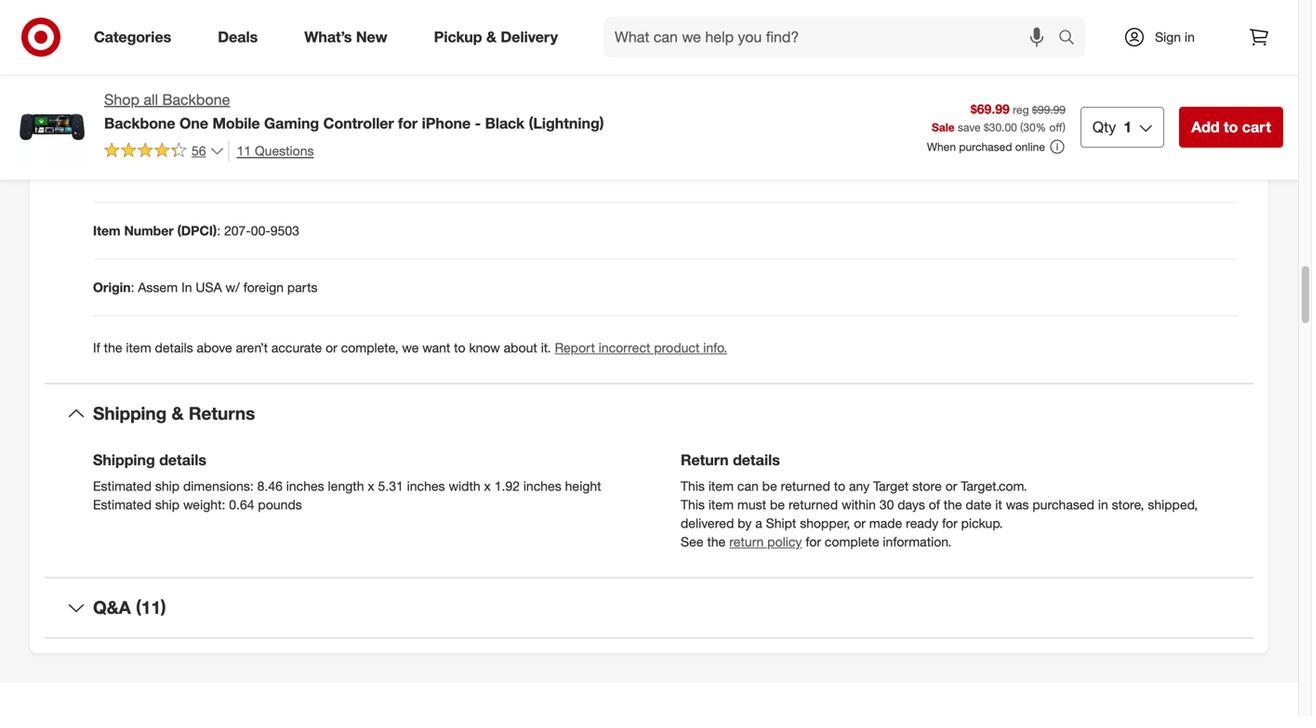 Task type: locate. For each thing, give the bounding box(es) containing it.
shopper,
[[800, 516, 850, 532]]

estimated left weight:
[[93, 497, 152, 513]]

1 left year
[[156, 53, 164, 69]]

(lightning)
[[529, 114, 604, 132]]

one
[[179, 114, 208, 132]]

length
[[328, 478, 364, 495]]

for right ready
[[942, 516, 958, 532]]

: down shop
[[124, 109, 127, 126]]

0 vertical spatial shipping
[[93, 403, 167, 425]]

shipping & returns
[[93, 403, 255, 425]]

save
[[958, 120, 981, 134]]

& left returns
[[172, 403, 184, 425]]

2 estimated from the top
[[93, 497, 152, 513]]

1 horizontal spatial inches
[[407, 478, 445, 495]]

to right 'prior'
[[760, 53, 771, 69]]

1 horizontal spatial in
[[1185, 29, 1195, 45]]

0 horizontal spatial of
[[400, 53, 411, 69]]

inches
[[286, 478, 324, 495], [407, 478, 445, 495], [523, 478, 561, 495]]

2 inches from the left
[[407, 478, 445, 495]]

1 vertical spatial 30
[[879, 497, 894, 513]]

2 ship from the top
[[155, 497, 180, 513]]

target right call
[[963, 53, 998, 69]]

details up can
[[733, 451, 780, 470]]

0 vertical spatial target
[[963, 53, 998, 69]]

0 horizontal spatial x
[[368, 478, 374, 495]]

0 vertical spatial returned
[[781, 478, 830, 495]]

$69.99
[[971, 101, 1010, 117]]

q&a
[[93, 598, 131, 619]]

be up the shipt
[[770, 497, 785, 513]]

30.00
[[989, 120, 1017, 134]]

inches right 1.92
[[523, 478, 561, 495]]

q&a (11) button
[[45, 579, 1253, 638]]

return
[[681, 451, 729, 470]]

upc
[[93, 166, 121, 182]]

details inside shipping details estimated ship dimensions: 8.46 inches length x 5.31 inches width x 1.92 inches height estimated ship weight: 0.64 pounds
[[159, 451, 206, 470]]

shop
[[104, 91, 139, 109]]

iphone
[[422, 114, 471, 132]]

purchased
[[959, 140, 1012, 154], [1033, 497, 1094, 513]]

this up delivered
[[681, 497, 705, 513]]

purchasing
[[775, 53, 840, 69]]

backbone up one
[[162, 91, 230, 109]]

the right copy
[[415, 53, 433, 69]]

or right store
[[945, 478, 957, 495]]

inches up pounds
[[286, 478, 324, 495]]

of right copy
[[400, 53, 411, 69]]

this down return
[[681, 478, 705, 495]]

1 horizontal spatial x
[[484, 478, 491, 495]]

shipping down shipping & returns
[[93, 451, 155, 470]]

ship left dimensions:
[[155, 478, 180, 495]]

details inside return details this item can be returned to any target store or target.com. this item must be returned within 30 days of the date it was purchased in store, shipped, delivered by a shipt shopper, or made ready for pickup. see the return policy for complete information.
[[733, 451, 780, 470]]

1 vertical spatial purchased
[[1033, 497, 1094, 513]]

it
[[995, 497, 1002, 513]]

& up manufacturer's
[[486, 28, 497, 46]]

0 vertical spatial 30
[[1023, 120, 1036, 134]]

to right add
[[1224, 118, 1238, 136]]

controller
[[323, 114, 394, 132]]

1 horizontal spatial &
[[486, 28, 497, 46]]

inches right the 5.31 at the left
[[407, 478, 445, 495]]

0 vertical spatial in
[[1185, 29, 1195, 45]]

backbone down all
[[104, 114, 175, 132]]

report
[[555, 340, 595, 356]]

in left the store,
[[1098, 497, 1108, 513]]

purchased down the $
[[959, 140, 1012, 154]]

a right "by"
[[755, 516, 762, 532]]

be right can
[[762, 478, 777, 495]]

1 vertical spatial 1
[[1124, 118, 1132, 136]]

30
[[1023, 120, 1036, 134], [879, 497, 894, 513]]

sign in link
[[1107, 17, 1224, 58]]

1 vertical spatial a
[[755, 516, 762, 532]]

pounds
[[258, 497, 302, 513]]

image of backbone one mobile gaming controller for iphone - black (lightning) image
[[15, 89, 89, 164]]

1 vertical spatial backbone
[[104, 114, 175, 132]]

a inside return details this item can be returned to any target store or target.com. this item must be returned within 30 days of the date it was purchased in store, shipped, delivered by a shipt shopper, or made ready for pickup. see the return policy for complete information.
[[755, 516, 762, 532]]

width
[[449, 478, 480, 495]]

this
[[681, 478, 705, 495], [681, 497, 705, 513]]

0 vertical spatial estimated
[[93, 478, 152, 495]]

1 vertical spatial shipping
[[93, 451, 155, 470]]

call
[[939, 53, 959, 69]]

860003568255
[[128, 166, 215, 182]]

0 horizontal spatial 30
[[879, 497, 894, 513]]

must
[[737, 497, 766, 513]]

ship left weight:
[[155, 497, 180, 513]]

& for pickup
[[486, 28, 497, 46]]

sale
[[932, 120, 955, 134]]

0 horizontal spatial in
[[1098, 497, 1108, 513]]

1-
[[1109, 53, 1121, 69]]

30 inside return details this item can be returned to any target store or target.com. this item must be returned within 30 days of the date it was purchased in store, shipped, delivered by a shipt shopper, or made ready for pickup. see the return policy for complete information.
[[879, 497, 894, 513]]

207-
[[224, 223, 251, 239]]

: down 56 link
[[121, 166, 125, 182]]

estimated down shipping & returns
[[93, 478, 152, 495]]

1 vertical spatial this
[[681, 497, 705, 513]]

2 shipping from the top
[[93, 451, 155, 470]]

2 horizontal spatial inches
[[523, 478, 561, 495]]

add to cart
[[1191, 118, 1271, 136]]

x left 1.92
[[484, 478, 491, 495]]

shop all backbone backbone one mobile gaming controller for iphone - black (lightning)
[[104, 91, 604, 132]]

0 vertical spatial this
[[681, 478, 705, 495]]

in inside return details this item can be returned to any target store or target.com. this item must be returned within 30 days of the date it was purchased in store, shipped, delivered by a shipt shopper, or made ready for pickup. see the return policy for complete information.
[[1098, 497, 1108, 513]]

30 up 'made'
[[879, 497, 894, 513]]

(dpci)
[[177, 223, 217, 239]]

1 vertical spatial estimated
[[93, 497, 152, 513]]

item
[[700, 53, 726, 69], [126, 340, 151, 356], [708, 478, 734, 495], [708, 497, 734, 513]]

the left date
[[944, 497, 962, 513]]

target up 'days'
[[873, 478, 909, 495]]

0 horizontal spatial purchased
[[959, 140, 1012, 154]]

1 horizontal spatial purchased
[[1033, 497, 1094, 513]]

services
[[1040, 53, 1091, 69]]

usa
[[196, 280, 222, 296]]

1 vertical spatial ship
[[155, 497, 180, 513]]

56
[[192, 143, 206, 159]]

30 down the reg at the right
[[1023, 120, 1036, 134]]

a left copy
[[357, 53, 364, 69]]

item
[[93, 223, 121, 239]]

complete,
[[341, 340, 398, 356]]

qty 1
[[1093, 118, 1132, 136]]

item right this
[[700, 53, 726, 69]]

to inside return details this item can be returned to any target store or target.com. this item must be returned within 30 days of the date it was purchased in store, shipped, delivered by a shipt shopper, or made ready for pickup. see the return policy for complete information.
[[834, 478, 845, 495]]

purchased inside return details this item can be returned to any target store or target.com. this item must be returned within 30 days of the date it was purchased in store, shipped, delivered by a shipt shopper, or made ready for pickup. see the return policy for complete information.
[[1033, 497, 1094, 513]]

What can we help you find? suggestions appear below search field
[[604, 17, 1063, 58]]

purchased right was
[[1033, 497, 1094, 513]]

0 vertical spatial of
[[400, 53, 411, 69]]

1 horizontal spatial a
[[755, 516, 762, 532]]

1
[[156, 53, 164, 69], [1124, 118, 1132, 136]]

1 shipping from the top
[[93, 403, 167, 425]]

3869
[[1175, 53, 1204, 69]]

policy
[[767, 534, 802, 551]]

returns
[[189, 403, 255, 425]]

origin : assem in usa w/ foreign parts
[[93, 280, 318, 296]]

details
[[155, 340, 193, 356], [159, 451, 206, 470], [733, 451, 780, 470]]

want
[[422, 340, 450, 356]]

in right sign
[[1185, 29, 1195, 45]]

sign
[[1155, 29, 1181, 45]]

for inside shop all backbone backbone one mobile gaming controller for iphone - black (lightning)
[[398, 114, 418, 132]]

)
[[1063, 120, 1066, 134]]

details for return
[[733, 451, 780, 470]]

0 vertical spatial purchased
[[959, 140, 1012, 154]]

year
[[167, 53, 192, 69]]

shipping inside shipping details estimated ship dimensions: 8.46 inches length x 5.31 inches width x 1.92 inches height estimated ship weight: 0.64 pounds
[[93, 451, 155, 470]]

11 questions link
[[228, 140, 314, 162]]

deals
[[218, 28, 258, 46]]

height
[[565, 478, 601, 495]]

shipping & returns button
[[45, 385, 1253, 444]]

shipping inside dropdown button
[[93, 403, 167, 425]]

1 right qty
[[1124, 118, 1132, 136]]

1 horizontal spatial 30
[[1023, 120, 1036, 134]]

0 horizontal spatial &
[[172, 403, 184, 425]]

1 horizontal spatial target
[[963, 53, 998, 69]]

0 vertical spatial &
[[486, 28, 497, 46]]

1 horizontal spatial of
[[929, 497, 940, 513]]

date
[[966, 497, 992, 513]]

1 vertical spatial of
[[929, 497, 940, 513]]

backbone
[[162, 91, 230, 109], [104, 114, 175, 132]]

all
[[144, 91, 158, 109]]

details for shipping
[[159, 451, 206, 470]]

: left assem
[[131, 280, 134, 296]]

1 vertical spatial in
[[1098, 497, 1108, 513]]

shipping down if
[[93, 403, 167, 425]]

& inside dropdown button
[[172, 403, 184, 425]]

the
[[415, 53, 433, 69], [843, 53, 862, 69], [104, 340, 122, 356], [944, 497, 962, 513], [707, 534, 726, 551]]

for down 'shopper,'
[[806, 534, 821, 551]]

to left the any
[[834, 478, 845, 495]]

0 horizontal spatial a
[[357, 53, 364, 69]]

of inside return details this item can be returned to any target store or target.com. this item must be returned within 30 days of the date it was purchased in store, shipped, delivered by a shipt shopper, or made ready for pickup. see the return policy for complete information.
[[929, 497, 940, 513]]

1 vertical spatial target
[[873, 478, 909, 495]]

details up dimensions:
[[159, 451, 206, 470]]

: for 860003568255
[[121, 166, 125, 182]]

of down store
[[929, 497, 940, 513]]

or down delivery
[[528, 53, 540, 69]]

online
[[1015, 140, 1045, 154]]

86824580
[[131, 109, 189, 126]]

0 horizontal spatial inches
[[286, 478, 324, 495]]

(11)
[[136, 598, 166, 619]]

0 vertical spatial ship
[[155, 478, 180, 495]]

0 vertical spatial a
[[357, 53, 364, 69]]

return policy link
[[729, 534, 802, 551]]

0 vertical spatial 1
[[156, 53, 164, 69]]

origin
[[93, 280, 131, 296]]

0 horizontal spatial target
[[873, 478, 909, 495]]

for left iphone
[[398, 114, 418, 132]]

x left the 5.31 at the left
[[368, 478, 374, 495]]

of
[[400, 53, 411, 69], [929, 497, 940, 513]]

or right "accurate"
[[326, 340, 337, 356]]

2 this from the top
[[681, 497, 705, 513]]

1 vertical spatial &
[[172, 403, 184, 425]]

target
[[963, 53, 998, 69], [873, 478, 909, 495]]

the left item,
[[843, 53, 862, 69]]

pickup & delivery link
[[418, 17, 581, 58]]

item up delivered
[[708, 497, 734, 513]]

0 vertical spatial backbone
[[162, 91, 230, 109]]

ship
[[155, 478, 180, 495], [155, 497, 180, 513]]

in
[[181, 280, 192, 296]]



Task type: describe. For each thing, give the bounding box(es) containing it.
for left this
[[657, 53, 673, 69]]

store
[[912, 478, 942, 495]]

black
[[485, 114, 525, 132]]

supplier's
[[543, 53, 600, 69]]

shipping for shipping details estimated ship dimensions: 8.46 inches length x 5.31 inches width x 1.92 inches height estimated ship weight: 0.64 pounds
[[93, 451, 155, 470]]

8.46
[[257, 478, 283, 495]]

reg
[[1013, 103, 1029, 117]]

800-
[[1121, 53, 1148, 69]]

parts
[[287, 280, 318, 296]]

what's
[[304, 28, 352, 46]]

1 year limited warranty. to obtain a copy of the manufacturer's or supplier's warranty for this item prior to purchasing the item, please call target guest services at 1-800-591-3869
[[153, 53, 1204, 69]]

store,
[[1112, 497, 1144, 513]]

shipping details estimated ship dimensions: 8.46 inches length x 5.31 inches width x 1.92 inches height estimated ship weight: 0.64 pounds
[[93, 451, 601, 513]]

any
[[849, 478, 870, 495]]

pickup
[[434, 28, 482, 46]]

within
[[842, 497, 876, 513]]

%
[[1036, 120, 1046, 134]]

about
[[504, 340, 537, 356]]

to
[[300, 53, 313, 69]]

accurate
[[271, 340, 322, 356]]

manufacturer's
[[437, 53, 524, 69]]

sign in
[[1155, 29, 1195, 45]]

: left 207-
[[217, 223, 220, 239]]

qty
[[1093, 118, 1116, 136]]

return details this item can be returned to any target store or target.com. this item must be returned within 30 days of the date it was purchased in store, shipped, delivered by a shipt shopper, or made ready for pickup. see the return policy for complete information.
[[681, 451, 1198, 551]]

warranty.
[[243, 53, 296, 69]]

56 link
[[104, 140, 225, 163]]

search button
[[1050, 17, 1095, 61]]

0 vertical spatial be
[[762, 478, 777, 495]]

product
[[654, 340, 700, 356]]

by
[[738, 516, 752, 532]]

$69.99 reg $99.99 sale save $ 30.00 ( 30 % off )
[[932, 101, 1066, 134]]

11
[[237, 143, 251, 159]]

or down within
[[854, 516, 866, 532]]

0 horizontal spatial 1
[[156, 53, 164, 69]]

information.
[[883, 534, 951, 551]]

questions
[[255, 143, 314, 159]]

shipping for shipping & returns
[[93, 403, 167, 425]]

to right 'want'
[[454, 340, 465, 356]]

to inside button
[[1224, 118, 1238, 136]]

made
[[869, 516, 902, 532]]

add to cart button
[[1179, 107, 1283, 148]]

we
[[402, 340, 419, 356]]

number
[[124, 223, 174, 239]]

591-
[[1148, 53, 1175, 69]]

off
[[1049, 120, 1063, 134]]

if
[[93, 340, 100, 356]]

return
[[729, 534, 764, 551]]

q&a (11)
[[93, 598, 166, 619]]

at
[[1094, 53, 1106, 69]]

dimensions:
[[183, 478, 254, 495]]

1 estimated from the top
[[93, 478, 152, 495]]

limited
[[196, 53, 239, 69]]

delivered
[[681, 516, 734, 532]]

3 inches from the left
[[523, 478, 561, 495]]

item number (dpci) : 207-00-9503
[[93, 223, 299, 239]]

this
[[676, 53, 697, 69]]

1 ship from the top
[[155, 478, 180, 495]]

what's new
[[304, 28, 387, 46]]

-
[[475, 114, 481, 132]]

when purchased online
[[927, 140, 1045, 154]]

aren't
[[236, 340, 268, 356]]

above
[[197, 340, 232, 356]]

copy
[[368, 53, 396, 69]]

target inside return details this item can be returned to any target store or target.com. this item must be returned within 30 days of the date it was purchased in store, shipped, delivered by a shipt shopper, or made ready for pickup. see the return policy for complete information.
[[873, 478, 909, 495]]

warranty
[[603, 53, 653, 69]]

: for 86824580
[[124, 109, 127, 126]]

$
[[984, 120, 989, 134]]

30 inside $69.99 reg $99.99 sale save $ 30.00 ( 30 % off )
[[1023, 120, 1036, 134]]

know
[[469, 340, 500, 356]]

5.31
[[378, 478, 403, 495]]

can
[[737, 478, 759, 495]]

incorrect
[[599, 340, 650, 356]]

gaming
[[264, 114, 319, 132]]

item right if
[[126, 340, 151, 356]]

shipt
[[766, 516, 796, 532]]

mobile
[[213, 114, 260, 132]]

prior
[[729, 53, 756, 69]]

1 inches from the left
[[286, 478, 324, 495]]

1 vertical spatial be
[[770, 497, 785, 513]]

1 this from the top
[[681, 478, 705, 495]]

was
[[1006, 497, 1029, 513]]

shipped,
[[1148, 497, 1198, 513]]

: for assem
[[131, 280, 134, 296]]

upc : 860003568255
[[93, 166, 215, 182]]

item,
[[865, 53, 894, 69]]

the down delivered
[[707, 534, 726, 551]]

days
[[898, 497, 925, 513]]

search
[[1050, 30, 1095, 48]]

details left above
[[155, 340, 193, 356]]

2 x from the left
[[484, 478, 491, 495]]

& for shipping
[[172, 403, 184, 425]]

the right if
[[104, 340, 122, 356]]

1 horizontal spatial 1
[[1124, 118, 1132, 136]]

please
[[897, 53, 936, 69]]

tcin : 86824580
[[93, 109, 189, 126]]

1 x from the left
[[368, 478, 374, 495]]

item left can
[[708, 478, 734, 495]]

1 vertical spatial returned
[[789, 497, 838, 513]]

categories link
[[78, 17, 195, 58]]

ready
[[906, 516, 938, 532]]

pickup.
[[961, 516, 1003, 532]]

see
[[681, 534, 704, 551]]



Task type: vqa. For each thing, say whether or not it's contained in the screenshot.
bottommost Estimated
yes



